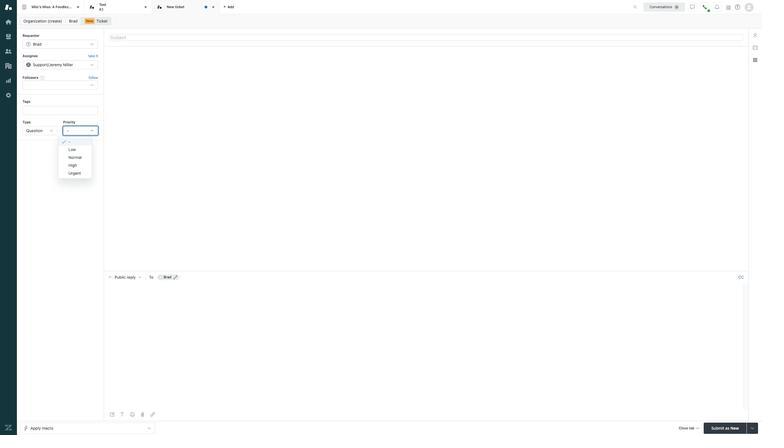 Task type: vqa. For each thing, say whether or not it's contained in the screenshot.
the leftmost we
no



Task type: locate. For each thing, give the bounding box(es) containing it.
close tab button
[[676, 423, 702, 435]]

public
[[115, 275, 126, 280]]

public reply button
[[104, 272, 145, 283]]

format text image
[[120, 412, 125, 417]]

0 vertical spatial brad
[[69, 19, 78, 23]]

conversations
[[650, 5, 673, 9]]

0 horizontal spatial brad
[[33, 42, 42, 47]]

Subject field
[[109, 34, 743, 41]]

brad inside requester element
[[33, 42, 42, 47]]

2 horizontal spatial brad
[[164, 275, 171, 279]]

brad
[[69, 19, 78, 23], [33, 42, 42, 47], [164, 275, 171, 279]]

foodlez
[[56, 5, 69, 9]]

klobrad84@gmail.com image
[[158, 275, 163, 280]]

zendesk image
[[5, 424, 12, 431]]

0 vertical spatial new
[[167, 5, 174, 9]]

new inside tab
[[167, 5, 174, 9]]

0 horizontal spatial new
[[86, 19, 93, 23]]

1 vertical spatial -
[[68, 139, 70, 144]]

1 close image from the left
[[143, 4, 149, 10]]

add attachment image
[[140, 412, 145, 417]]

brad down close icon
[[69, 19, 78, 23]]

insert emojis image
[[130, 412, 135, 417]]

customers image
[[5, 48, 12, 55]]

main element
[[0, 0, 17, 435]]

brad right klobrad84@gmail.com image
[[164, 275, 171, 279]]

- up low
[[68, 139, 70, 144]]

- down priority
[[67, 128, 69, 133]]

type
[[23, 120, 31, 124]]

ticket
[[96, 19, 108, 23]]

brad for to
[[164, 275, 171, 279]]

tab
[[85, 0, 152, 14]]

2 vertical spatial brad
[[164, 275, 171, 279]]

new ticket
[[167, 5, 184, 9]]

new
[[167, 5, 174, 9], [86, 19, 93, 23], [731, 426, 739, 430]]

secondary element
[[17, 15, 762, 27]]

1 horizontal spatial brad
[[69, 19, 78, 23]]

assignee
[[23, 54, 38, 58]]

milo's miso: a foodlez subsidiary tab
[[17, 0, 87, 14]]

button displays agent's chat status as invisible. image
[[690, 5, 695, 9]]

brad for requester
[[33, 42, 42, 47]]

support
[[33, 62, 48, 67]]

1 vertical spatial new
[[86, 19, 93, 23]]

2 close image from the left
[[211, 4, 216, 10]]

2 vertical spatial new
[[731, 426, 739, 430]]

new inside secondary element
[[86, 19, 93, 23]]

new left ticket
[[86, 19, 93, 23]]

0 horizontal spatial close image
[[143, 4, 149, 10]]

low option
[[58, 146, 92, 153]]

/
[[48, 62, 49, 67]]

requester element
[[23, 40, 98, 49]]

organizations image
[[5, 62, 12, 70]]

close image
[[75, 4, 81, 10]]

take it
[[88, 54, 98, 58]]

- option
[[58, 138, 92, 146]]

followers element
[[23, 81, 98, 90]]

zendesk products image
[[727, 5, 731, 9]]

close
[[679, 426, 688, 430]]

- button
[[63, 126, 98, 135]]

high
[[68, 163, 77, 168]]

admin image
[[5, 92, 12, 99]]

urgent
[[68, 171, 81, 175]]

2 horizontal spatial new
[[731, 426, 739, 430]]

1 horizontal spatial close image
[[211, 4, 216, 10]]

brad down requester
[[33, 42, 42, 47]]

follow button
[[89, 75, 98, 80]]

normal
[[68, 155, 82, 160]]

knowledge image
[[753, 45, 758, 50]]

it
[[96, 54, 98, 58]]

cc
[[739, 275, 744, 280]]

close image
[[143, 4, 149, 10], [211, 4, 216, 10]]

submit
[[712, 426, 724, 430]]

new left 'ticket'
[[167, 5, 174, 9]]

test
[[99, 3, 106, 7]]

conversations button
[[644, 2, 685, 11]]

new ticket tab
[[152, 0, 220, 14]]

normal option
[[58, 153, 92, 161]]

(create)
[[48, 19, 62, 23]]

new right as
[[731, 426, 739, 430]]

tabs tab list
[[17, 0, 628, 14]]

priority list box
[[58, 136, 92, 179]]

take it button
[[88, 53, 98, 59]]

1 vertical spatial brad
[[33, 42, 42, 47]]

customer context image
[[753, 33, 758, 37]]

low
[[68, 147, 76, 152]]

brad inside brad link
[[69, 19, 78, 23]]

reply
[[127, 275, 136, 280]]

ticket
[[175, 5, 184, 9]]

0 vertical spatial -
[[67, 128, 69, 133]]

tab containing test
[[85, 0, 152, 14]]

organization (create)
[[23, 19, 62, 23]]

reporting image
[[5, 77, 12, 84]]

submit as new
[[712, 426, 739, 430]]

miso:
[[42, 5, 51, 9]]

1 horizontal spatial new
[[167, 5, 174, 9]]

-
[[67, 128, 69, 133], [68, 139, 70, 144]]

apps image
[[753, 58, 758, 62]]

get help image
[[735, 5, 740, 10]]

a
[[52, 5, 55, 9]]

macro
[[42, 426, 53, 430]]

assignee element
[[23, 60, 98, 69]]

minimize composer image
[[424, 269, 429, 273]]



Task type: describe. For each thing, give the bounding box(es) containing it.
add link (cmd k) image
[[150, 412, 155, 417]]

take
[[88, 54, 95, 58]]

subsidiary
[[70, 5, 87, 9]]

apply
[[30, 426, 41, 430]]

#3
[[99, 7, 103, 11]]

jeremy
[[49, 62, 62, 67]]

displays possible ticket submission types image
[[750, 426, 755, 430]]

priority
[[63, 120, 75, 124]]

apply macro
[[30, 426, 53, 430]]

to
[[149, 275, 153, 280]]

views image
[[5, 33, 12, 40]]

close image inside new ticket tab
[[211, 4, 216, 10]]

new for new ticket
[[167, 5, 174, 9]]

requester
[[23, 34, 40, 38]]

high option
[[58, 161, 92, 169]]

- inside option
[[68, 139, 70, 144]]

tags
[[23, 100, 30, 104]]

brad link
[[65, 17, 81, 25]]

notifications image
[[715, 5, 719, 9]]

add
[[228, 5, 234, 9]]

urgent option
[[58, 169, 92, 177]]

organization
[[23, 19, 47, 23]]

test #3
[[99, 3, 106, 11]]

question
[[26, 128, 43, 133]]

organization (create) button
[[20, 17, 66, 25]]

miller
[[63, 62, 73, 67]]

tab
[[689, 426, 695, 430]]

edit user image
[[174, 275, 178, 279]]

followers
[[23, 75, 38, 80]]

public reply
[[115, 275, 136, 280]]

as
[[726, 426, 730, 430]]

zendesk support image
[[5, 4, 12, 11]]

draft mode image
[[110, 412, 114, 417]]

- inside "popup button"
[[67, 128, 69, 133]]

info on adding followers image
[[40, 76, 45, 80]]

cc button
[[739, 275, 744, 280]]

milo's miso: a foodlez subsidiary
[[32, 5, 87, 9]]

question button
[[23, 126, 57, 135]]

Public reply composer text field
[[107, 283, 742, 295]]

add button
[[220, 0, 237, 14]]

close tab
[[679, 426, 695, 430]]

milo's
[[32, 5, 41, 9]]

tags element
[[23, 106, 98, 115]]

support / jeremy miller
[[33, 62, 73, 67]]

get started image
[[5, 18, 12, 26]]

follow
[[89, 76, 98, 80]]

new for new
[[86, 19, 93, 23]]



